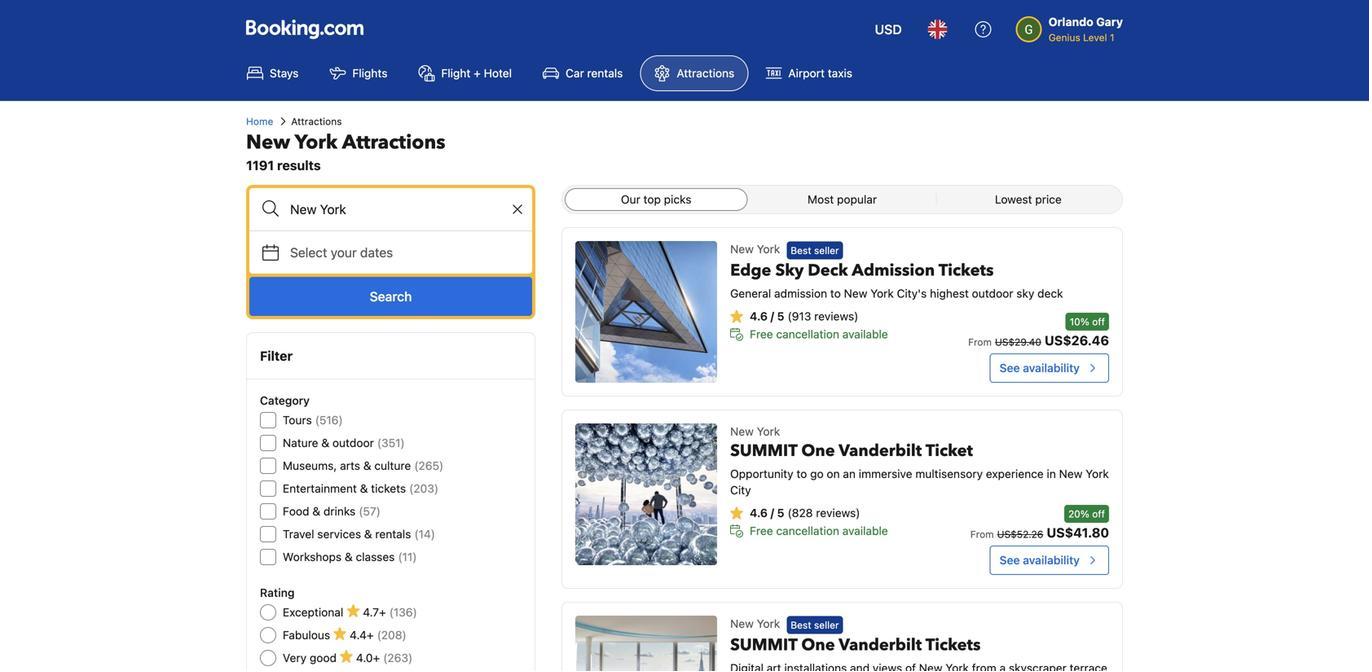 Task type: locate. For each thing, give the bounding box(es) containing it.
best seller for edge sky deck admission tickets
[[791, 245, 839, 256]]

2 available from the top
[[843, 524, 888, 538]]

free
[[750, 327, 773, 341], [750, 524, 773, 538]]

0 vertical spatial availability
[[1023, 361, 1080, 375]]

entertainment & tickets (203)
[[283, 482, 439, 496]]

us$41.80
[[1047, 525, 1109, 541]]

1 best seller from the top
[[791, 245, 839, 256]]

2 vertical spatial attractions
[[342, 129, 445, 156]]

available down an
[[843, 524, 888, 538]]

vanderbilt inside new york summit one vanderbilt ticket opportunity to go on an immersive multisensory experience in new york city
[[839, 440, 922, 463]]

our top picks
[[621, 193, 692, 206]]

1 available from the top
[[843, 327, 888, 341]]

reviews) right (828
[[816, 507, 860, 520]]

filter
[[260, 348, 293, 364]]

0 vertical spatial vanderbilt
[[839, 440, 922, 463]]

1 / from the top
[[771, 310, 774, 323]]

entertainment
[[283, 482, 357, 496]]

an
[[843, 467, 856, 481]]

4.6 / 5 (828 reviews)
[[750, 507, 860, 520]]

rentals
[[587, 66, 623, 80], [375, 528, 411, 541]]

2 cancellation from the top
[[776, 524, 839, 538]]

see availability for summit one vanderbilt ticket
[[1000, 554, 1080, 567]]

(14)
[[414, 528, 435, 541]]

1 4.6 from the top
[[750, 310, 768, 323]]

4.0+ (263)
[[356, 652, 413, 665]]

0 vertical spatial 5
[[777, 310, 784, 323]]

seller up deck
[[814, 245, 839, 256]]

/ for deck
[[771, 310, 774, 323]]

ticket
[[926, 440, 973, 463]]

1 horizontal spatial rentals
[[587, 66, 623, 80]]

& right food
[[312, 505, 320, 518]]

vanderbilt
[[839, 440, 922, 463], [839, 634, 922, 657]]

2 / from the top
[[771, 507, 774, 520]]

/ left (828
[[771, 507, 774, 520]]

& for outdoor
[[321, 436, 329, 450]]

see down us$52.26
[[1000, 554, 1020, 567]]

availability down "from us$29.40 us$26.46"
[[1023, 361, 1080, 375]]

available down edge sky deck admission tickets general admission to new york city's highest outdoor sky deck
[[843, 327, 888, 341]]

1 vertical spatial reviews)
[[816, 507, 860, 520]]

5 for summit
[[777, 507, 784, 520]]

1 vertical spatial summit
[[730, 634, 797, 657]]

to for summit
[[797, 467, 807, 481]]

free down the general
[[750, 327, 773, 341]]

to inside new york summit one vanderbilt ticket opportunity to go on an immersive multisensory experience in new york city
[[797, 467, 807, 481]]

(208)
[[377, 629, 407, 642]]

0 vertical spatial tickets
[[939, 259, 994, 282]]

1 availability from the top
[[1023, 361, 1080, 375]]

&
[[321, 436, 329, 450], [363, 459, 371, 473], [360, 482, 368, 496], [312, 505, 320, 518], [364, 528, 372, 541], [345, 551, 353, 564]]

best seller for summit one vanderbilt tickets
[[791, 620, 839, 631]]

travel services & rentals (14)
[[283, 528, 435, 541]]

2 4.6 from the top
[[750, 507, 768, 520]]

best seller up deck
[[791, 245, 839, 256]]

workshops
[[283, 551, 342, 564]]

travel
[[283, 528, 314, 541]]

available for one
[[843, 524, 888, 538]]

see for edge sky deck admission tickets
[[1000, 361, 1020, 375]]

from inside from us$52.26 us$41.80
[[971, 529, 994, 540]]

0 vertical spatial cancellation
[[776, 327, 839, 341]]

(351)
[[377, 436, 405, 450]]

tickets
[[371, 482, 406, 496]]

(136)
[[389, 606, 417, 619]]

0 vertical spatial new york
[[730, 242, 780, 256]]

0 vertical spatial see
[[1000, 361, 1020, 375]]

& for tickets
[[360, 482, 368, 496]]

summit inside new york summit one vanderbilt ticket opportunity to go on an immersive multisensory experience in new york city
[[730, 440, 797, 463]]

(828
[[788, 507, 813, 520]]

reviews)
[[814, 310, 858, 323], [816, 507, 860, 520]]

seller
[[814, 245, 839, 256], [814, 620, 839, 631]]

1 vertical spatial best seller
[[791, 620, 839, 631]]

seller up summit one vanderbilt tickets
[[814, 620, 839, 631]]

one inside new york summit one vanderbilt ticket opportunity to go on an immersive multisensory experience in new york city
[[801, 440, 835, 463]]

seller for edge sky deck admission tickets
[[814, 245, 839, 256]]

1 free cancellation available from the top
[[750, 327, 888, 341]]

0 horizontal spatial to
[[797, 467, 807, 481]]

1 vertical spatial cancellation
[[776, 524, 839, 538]]

most popular
[[808, 193, 877, 206]]

4.6 down the general
[[750, 310, 768, 323]]

1 cancellation from the top
[[776, 327, 839, 341]]

booking.com image
[[246, 20, 363, 39]]

highest
[[930, 287, 969, 300]]

4.0+
[[356, 652, 380, 665]]

1 vertical spatial availability
[[1023, 554, 1080, 567]]

off
[[1092, 316, 1105, 328], [1092, 509, 1105, 520]]

4.6 / 5 (913 reviews)
[[750, 310, 858, 323]]

reviews) for admission
[[814, 310, 858, 323]]

cancellation for deck
[[776, 327, 839, 341]]

category
[[260, 394, 310, 408]]

& down services
[[345, 551, 353, 564]]

from left us$52.26
[[971, 529, 994, 540]]

car
[[566, 66, 584, 80]]

5 left (828
[[777, 507, 784, 520]]

2 5 from the top
[[777, 507, 784, 520]]

free cancellation available down 4.6 / 5 (913 reviews)
[[750, 327, 888, 341]]

see availability down "from us$29.40 us$26.46"
[[1000, 361, 1080, 375]]

picks
[[664, 193, 692, 206]]

1 vertical spatial to
[[797, 467, 807, 481]]

1 vertical spatial 4.6
[[750, 507, 768, 520]]

deck
[[1038, 287, 1063, 300]]

airport taxis
[[788, 66, 852, 80]]

0 vertical spatial summit
[[730, 440, 797, 463]]

off right 20%
[[1092, 509, 1105, 520]]

/
[[771, 310, 774, 323], [771, 507, 774, 520]]

free for edge sky deck admission tickets
[[750, 327, 773, 341]]

4.6 down city
[[750, 507, 768, 520]]

1 vertical spatial 5
[[777, 507, 784, 520]]

1 see availability from the top
[[1000, 361, 1080, 375]]

level
[[1083, 32, 1107, 43]]

1 vertical spatial seller
[[814, 620, 839, 631]]

& down museums, arts & culture (265) at left
[[360, 482, 368, 496]]

reviews) right (913
[[814, 310, 858, 323]]

see for summit one vanderbilt ticket
[[1000, 554, 1020, 567]]

from inside "from us$29.40 us$26.46"
[[968, 337, 992, 348]]

1 vertical spatial one
[[801, 634, 835, 657]]

rentals up (11)
[[375, 528, 411, 541]]

0 vertical spatial reviews)
[[814, 310, 858, 323]]

free cancellation available down 4.6 / 5 (828 reviews)
[[750, 524, 888, 538]]

opportunity
[[730, 467, 794, 481]]

one
[[801, 440, 835, 463], [801, 634, 835, 657]]

1 vertical spatial vanderbilt
[[839, 634, 922, 657]]

2 vanderbilt from the top
[[839, 634, 922, 657]]

see availability down from us$52.26 us$41.80
[[1000, 554, 1080, 567]]

1 see from the top
[[1000, 361, 1020, 375]]

admission
[[774, 287, 827, 300]]

summit one vanderbilt tickets image
[[575, 616, 717, 672]]

best up summit one vanderbilt tickets
[[791, 620, 811, 631]]

0 vertical spatial off
[[1092, 316, 1105, 328]]

1 vertical spatial off
[[1092, 509, 1105, 520]]

services
[[317, 528, 361, 541]]

availability for summit one vanderbilt ticket
[[1023, 554, 1080, 567]]

multisensory
[[916, 467, 983, 481]]

1 vertical spatial best
[[791, 620, 811, 631]]

cancellation
[[776, 327, 839, 341], [776, 524, 839, 538]]

4.6
[[750, 310, 768, 323], [750, 507, 768, 520]]

1 vertical spatial available
[[843, 524, 888, 538]]

1 horizontal spatial to
[[830, 287, 841, 300]]

new inside new york attractions 1191 results
[[246, 129, 290, 156]]

2 free cancellation available from the top
[[750, 524, 888, 538]]

1 vertical spatial free cancellation available
[[750, 524, 888, 538]]

availability down from us$52.26 us$41.80
[[1023, 554, 1080, 567]]

0 vertical spatial available
[[843, 327, 888, 341]]

0 vertical spatial outdoor
[[972, 287, 1013, 300]]

1 vertical spatial /
[[771, 507, 774, 520]]

1 new york from the top
[[730, 242, 780, 256]]

york
[[295, 129, 338, 156], [757, 242, 780, 256], [871, 287, 894, 300], [757, 425, 780, 438], [1086, 467, 1109, 481], [757, 617, 780, 631]]

york inside edge sky deck admission tickets general admission to new york city's highest outdoor sky deck
[[871, 287, 894, 300]]

(203)
[[409, 482, 439, 496]]

1 vanderbilt from the top
[[839, 440, 922, 463]]

outdoor up arts
[[333, 436, 374, 450]]

0 vertical spatial seller
[[814, 245, 839, 256]]

1 seller from the top
[[814, 245, 839, 256]]

workshops & classes (11)
[[283, 551, 417, 564]]

on
[[827, 467, 840, 481]]

results
[[277, 158, 321, 173]]

to down deck
[[830, 287, 841, 300]]

2 off from the top
[[1092, 509, 1105, 520]]

1
[[1110, 32, 1115, 43]]

2 new york from the top
[[730, 617, 780, 631]]

1 off from the top
[[1092, 316, 1105, 328]]

search
[[370, 289, 412, 304]]

lowest price
[[995, 193, 1062, 206]]

flights link
[[316, 55, 401, 91]]

0 vertical spatial free
[[750, 327, 773, 341]]

new
[[246, 129, 290, 156], [730, 242, 754, 256], [844, 287, 867, 300], [730, 425, 754, 438], [1059, 467, 1083, 481], [730, 617, 754, 631]]

stays link
[[233, 55, 313, 91]]

to
[[830, 287, 841, 300], [797, 467, 807, 481]]

edge
[[730, 259, 771, 282]]

5
[[777, 310, 784, 323], [777, 507, 784, 520]]

0 vertical spatial /
[[771, 310, 774, 323]]

best for summit one vanderbilt tickets
[[791, 620, 811, 631]]

popular
[[837, 193, 877, 206]]

0 vertical spatial free cancellation available
[[750, 327, 888, 341]]

1 one from the top
[[801, 440, 835, 463]]

4.4+
[[350, 629, 374, 642]]

flights
[[352, 66, 387, 80]]

1 vertical spatial new york
[[730, 617, 780, 631]]

2 availability from the top
[[1023, 554, 1080, 567]]

car rentals
[[566, 66, 623, 80]]

new york for summit one vanderbilt tickets
[[730, 617, 780, 631]]

1 free from the top
[[750, 327, 773, 341]]

0 vertical spatial best
[[791, 245, 811, 256]]

0 vertical spatial from
[[968, 337, 992, 348]]

rentals right car on the top of page
[[587, 66, 623, 80]]

20%
[[1068, 509, 1090, 520]]

Where are you going? search field
[[249, 188, 532, 231]]

& down (516)
[[321, 436, 329, 450]]

rating
[[260, 586, 295, 600]]

0 vertical spatial see availability
[[1000, 361, 1080, 375]]

0 horizontal spatial rentals
[[375, 528, 411, 541]]

1 5 from the top
[[777, 310, 784, 323]]

see down us$29.40
[[1000, 361, 1020, 375]]

1 horizontal spatial outdoor
[[972, 287, 1013, 300]]

free cancellation available for summit
[[750, 524, 888, 538]]

from left us$29.40
[[968, 337, 992, 348]]

0 vertical spatial rentals
[[587, 66, 623, 80]]

0 vertical spatial one
[[801, 440, 835, 463]]

classes
[[356, 551, 395, 564]]

1 vertical spatial see availability
[[1000, 554, 1080, 567]]

& for drinks
[[312, 505, 320, 518]]

1 vertical spatial rentals
[[375, 528, 411, 541]]

us$52.26
[[997, 529, 1044, 540]]

free down city
[[750, 524, 773, 538]]

to inside edge sky deck admission tickets general admission to new york city's highest outdoor sky deck
[[830, 287, 841, 300]]

best seller up summit one vanderbilt tickets
[[791, 620, 839, 631]]

city
[[730, 484, 751, 497]]

cancellation down 4.6 / 5 (913 reviews)
[[776, 327, 839, 341]]

outdoor
[[972, 287, 1013, 300], [333, 436, 374, 450]]

2 see from the top
[[1000, 554, 1020, 567]]

/ left (913
[[771, 310, 774, 323]]

best seller
[[791, 245, 839, 256], [791, 620, 839, 631]]

attractions
[[677, 66, 735, 80], [291, 116, 342, 127], [342, 129, 445, 156]]

1 vertical spatial see
[[1000, 554, 1020, 567]]

2 free from the top
[[750, 524, 773, 538]]

in
[[1047, 467, 1056, 481]]

/ for summit
[[771, 507, 774, 520]]

off right 10%
[[1092, 316, 1105, 328]]

1 best from the top
[[791, 245, 811, 256]]

2 best from the top
[[791, 620, 811, 631]]

see
[[1000, 361, 1020, 375], [1000, 554, 1020, 567]]

drinks
[[324, 505, 356, 518]]

1 vertical spatial outdoor
[[333, 436, 374, 450]]

1 vertical spatial from
[[971, 529, 994, 540]]

(57)
[[359, 505, 381, 518]]

0 vertical spatial to
[[830, 287, 841, 300]]

2 one from the top
[[801, 634, 835, 657]]

5 left (913
[[777, 310, 784, 323]]

1 vertical spatial free
[[750, 524, 773, 538]]

2 seller from the top
[[814, 620, 839, 631]]

1 summit from the top
[[730, 440, 797, 463]]

usd
[[875, 22, 902, 37]]

cancellation down 4.6 / 5 (828 reviews)
[[776, 524, 839, 538]]

sky
[[775, 259, 804, 282]]

us$26.46
[[1045, 333, 1109, 348]]

your account menu orlando gary genius level 1 element
[[1016, 7, 1130, 45]]

2 see availability from the top
[[1000, 554, 1080, 567]]

0 vertical spatial best seller
[[791, 245, 839, 256]]

general
[[730, 287, 771, 300]]

fabulous
[[283, 629, 330, 642]]

2 best seller from the top
[[791, 620, 839, 631]]

1 vertical spatial attractions
[[291, 116, 342, 127]]

new york attractions 1191 results
[[246, 129, 445, 173]]

outdoor left sky
[[972, 287, 1013, 300]]

best up sky
[[791, 245, 811, 256]]

free cancellation available for deck
[[750, 327, 888, 341]]

deck
[[808, 259, 848, 282]]

to left go
[[797, 467, 807, 481]]

0 vertical spatial 4.6
[[750, 310, 768, 323]]



Task type: describe. For each thing, give the bounding box(es) containing it.
gary
[[1096, 15, 1123, 29]]

from us$29.40 us$26.46
[[968, 333, 1109, 348]]

(913
[[788, 310, 811, 323]]

attractions link
[[640, 55, 748, 91]]

genius
[[1049, 32, 1081, 43]]

tours
[[283, 414, 312, 427]]

new york for edge sky deck admission tickets
[[730, 242, 780, 256]]

admission
[[852, 259, 935, 282]]

0 horizontal spatial outdoor
[[333, 436, 374, 450]]

2 summit from the top
[[730, 634, 797, 657]]

select your dates
[[290, 245, 393, 260]]

flight + hotel
[[441, 66, 512, 80]]

20% off
[[1068, 509, 1105, 520]]

(516)
[[315, 414, 343, 427]]

airport taxis link
[[752, 55, 866, 91]]

off for summit one vanderbilt ticket
[[1092, 509, 1105, 520]]

top
[[644, 193, 661, 206]]

4.4+ (208)
[[350, 629, 407, 642]]

food
[[283, 505, 309, 518]]

10% off
[[1070, 316, 1105, 328]]

to for deck
[[830, 287, 841, 300]]

1 vertical spatial tickets
[[926, 634, 981, 657]]

dates
[[360, 245, 393, 260]]

4.6 for edge sky deck admission tickets
[[750, 310, 768, 323]]

stays
[[270, 66, 299, 80]]

from us$52.26 us$41.80
[[971, 525, 1109, 541]]

(263)
[[383, 652, 413, 665]]

orlando gary genius level 1
[[1049, 15, 1123, 43]]

off for edge sky deck admission tickets
[[1092, 316, 1105, 328]]

museums, arts & culture (265)
[[283, 459, 444, 473]]

from for summit one vanderbilt ticket
[[971, 529, 994, 540]]

most
[[808, 193, 834, 206]]

city's
[[897, 287, 927, 300]]

reviews) for one
[[816, 507, 860, 520]]

4.6 for summit one vanderbilt ticket
[[750, 507, 768, 520]]

0 vertical spatial attractions
[[677, 66, 735, 80]]

our
[[621, 193, 640, 206]]

home
[[246, 116, 273, 127]]

us$29.40
[[995, 337, 1042, 348]]

new york summit one vanderbilt ticket opportunity to go on an immersive multisensory experience in new york city
[[730, 425, 1109, 497]]

available for admission
[[843, 327, 888, 341]]

outdoor inside edge sky deck admission tickets general admission to new york city's highest outdoor sky deck
[[972, 287, 1013, 300]]

good
[[310, 652, 337, 665]]

culture
[[374, 459, 411, 473]]

sky
[[1017, 287, 1035, 300]]

museums,
[[283, 459, 337, 473]]

flight
[[441, 66, 471, 80]]

+
[[474, 66, 481, 80]]

food & drinks (57)
[[283, 505, 381, 518]]

flight + hotel link
[[405, 55, 526, 91]]

10%
[[1070, 316, 1090, 328]]

lowest
[[995, 193, 1032, 206]]

4.7+
[[363, 606, 386, 619]]

1191
[[246, 158, 274, 173]]

very
[[283, 652, 307, 665]]

attractions inside new york attractions 1191 results
[[342, 129, 445, 156]]

tours (516)
[[283, 414, 343, 427]]

immersive
[[859, 467, 912, 481]]

usd button
[[865, 10, 912, 49]]

nature
[[283, 436, 318, 450]]

seller for summit one vanderbilt tickets
[[814, 620, 839, 631]]

summit one vanderbilt tickets
[[730, 634, 981, 657]]

tickets inside edge sky deck admission tickets general admission to new york city's highest outdoor sky deck
[[939, 259, 994, 282]]

new inside edge sky deck admission tickets general admission to new york city's highest outdoor sky deck
[[844, 287, 867, 300]]

experience
[[986, 467, 1044, 481]]

search button
[[249, 277, 532, 316]]

edge sky deck admission tickets image
[[575, 241, 717, 383]]

free for summit one vanderbilt ticket
[[750, 524, 773, 538]]

select
[[290, 245, 327, 260]]

home link
[[246, 114, 273, 129]]

see availability for edge sky deck admission tickets
[[1000, 361, 1080, 375]]

availability for edge sky deck admission tickets
[[1023, 361, 1080, 375]]

very good
[[283, 652, 337, 665]]

from for edge sky deck admission tickets
[[968, 337, 992, 348]]

orlando
[[1049, 15, 1094, 29]]

& down the (57)
[[364, 528, 372, 541]]

& right arts
[[363, 459, 371, 473]]

4.7+ (136)
[[363, 606, 417, 619]]

car rentals link
[[529, 55, 637, 91]]

airport
[[788, 66, 825, 80]]

go
[[810, 467, 824, 481]]

best for edge sky deck admission tickets
[[791, 245, 811, 256]]

cancellation for summit
[[776, 524, 839, 538]]

arts
[[340, 459, 360, 473]]

taxis
[[828, 66, 852, 80]]

summit one vanderbilt ticket image
[[575, 424, 717, 566]]

5 for deck
[[777, 310, 784, 323]]

york inside new york attractions 1191 results
[[295, 129, 338, 156]]

& for classes
[[345, 551, 353, 564]]

your
[[331, 245, 357, 260]]



Task type: vqa. For each thing, say whether or not it's contained in the screenshot.
first "Round" from right
no



